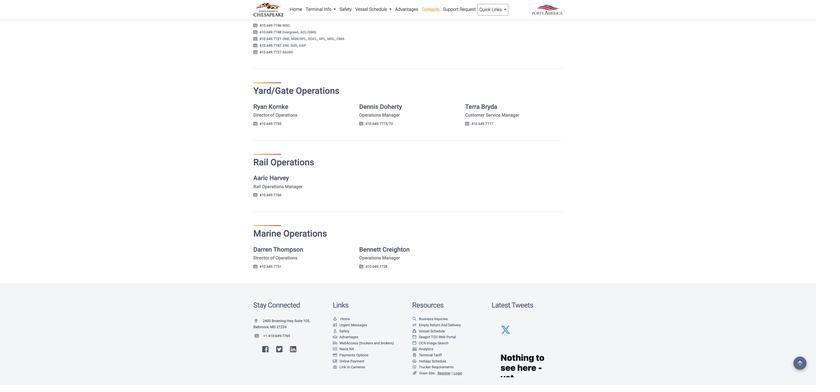 Task type: vqa. For each thing, say whether or not it's contained in the screenshot.
leftmost "name"
no



Task type: describe. For each thing, give the bounding box(es) containing it.
search
[[438, 342, 449, 346]]

0 horizontal spatial vessel schedule
[[356, 7, 389, 12]]

link to cameras
[[340, 366, 366, 370]]

terminal for terminal tariff
[[419, 354, 433, 358]]

suite
[[295, 320, 303, 324]]

safety link for urgent messages link
[[333, 330, 350, 334]]

410.649.7717
[[472, 122, 494, 126]]

register
[[438, 372, 451, 376]]

tos
[[431, 336, 438, 340]]

delivery
[[449, 324, 461, 328]]

payments
[[340, 354, 356, 358]]

requirements
[[432, 366, 454, 370]]

apl,
[[319, 37, 327, 41]]

customer
[[466, 113, 485, 118]]

410.649.7753 link
[[254, 12, 282, 16]]

bullhorn image
[[333, 324, 338, 328]]

holiday schedule link
[[413, 360, 447, 364]]

quick links
[[480, 7, 503, 12]]

login
[[454, 372, 463, 376]]

sud,
[[291, 44, 298, 48]]

manager inside bennett creighton operations manager
[[383, 256, 400, 261]]

410.649.7727
[[260, 50, 282, 54]]

+1 410-649-7769 link
[[254, 334, 290, 339]]

portal
[[447, 336, 456, 340]]

0 horizontal spatial links
[[333, 301, 349, 310]]

urgent
[[340, 324, 350, 328]]

terminal info
[[306, 7, 333, 12]]

410.649.7721 one, msk/sfl, oocl, apl, mol, cma
[[260, 37, 345, 41]]

marine
[[254, 229, 281, 239]]

zim,
[[283, 44, 290, 48]]

manager inside dennis doherty operations manager
[[383, 113, 400, 118]]

facebook square image
[[263, 347, 269, 354]]

map marker alt image
[[255, 320, 262, 324]]

ship image
[[413, 330, 417, 334]]

terminal for terminal info
[[306, 7, 323, 12]]

2 safety from the top
[[340, 330, 350, 334]]

dennis doherty operations manager
[[360, 103, 402, 118]]

hwy
[[287, 320, 294, 324]]

truck container image
[[333, 342, 338, 346]]

yard/gate operations
[[254, 86, 340, 96]]

to
[[347, 366, 350, 370]]

0 vertical spatial schedule
[[370, 7, 387, 12]]

webaccess
[[340, 342, 358, 346]]

empty return and delivery link
[[413, 324, 461, 328]]

0 horizontal spatial home
[[291, 7, 302, 12]]

support
[[443, 7, 459, 12]]

analytics link
[[413, 348, 434, 352]]

doherty
[[380, 103, 402, 110]]

trucker requirements
[[419, 366, 454, 370]]

bells image
[[413, 360, 417, 364]]

seagirt tos web portal link
[[413, 336, 456, 340]]

exchange image
[[413, 324, 417, 328]]

container storage image
[[333, 348, 338, 352]]

phone office image for 410.649.7753
[[254, 13, 258, 16]]

browser image
[[413, 342, 417, 346]]

of for kornke
[[271, 113, 275, 118]]

phone office image for 410.649.7732/16
[[466, 13, 470, 16]]

phone office image for 410.649.7731
[[254, 265, 258, 269]]

bahri
[[283, 50, 293, 54]]

phone office image for 410.649.7766
[[254, 194, 258, 197]]

manager inside aaric harvey rail operations manager
[[285, 184, 303, 190]]

online payment
[[340, 360, 365, 364]]

410.649.7721
[[260, 37, 282, 41]]

navis n4 link
[[333, 348, 354, 352]]

msc
[[283, 23, 290, 28]]

cameras
[[351, 366, 366, 370]]

one,
[[283, 37, 291, 41]]

manager inside terra bryda customer service manager
[[502, 113, 520, 118]]

+1
[[263, 334, 268, 339]]

contacts link
[[420, 4, 442, 15]]

register link
[[437, 372, 451, 376]]

terra bryda customer service manager
[[466, 103, 520, 118]]

navis
[[340, 348, 349, 352]]

harvey
[[270, 175, 289, 182]]

phone office image for 410.649.7746
[[254, 24, 258, 28]]

credit card image
[[333, 354, 338, 358]]

search image
[[413, 318, 417, 322]]

anchor image
[[333, 318, 338, 322]]

link
[[340, 366, 346, 370]]

phone office image for 410.649.7773/70
[[360, 122, 364, 126]]

browser image
[[413, 336, 417, 340]]

trucker
[[419, 366, 431, 370]]

n4
[[350, 348, 354, 352]]

credit card front image
[[333, 360, 338, 364]]

wheat image
[[413, 372, 418, 376]]

aaric
[[254, 175, 268, 182]]

21224
[[277, 326, 287, 330]]

tweets
[[512, 301, 534, 310]]

webaccess (truckers and brokers)
[[340, 342, 394, 346]]

410.649.7747
[[260, 44, 282, 48]]

support request
[[443, 7, 476, 12]]

line
[[254, 1, 265, 8]]

home link for terminal info link
[[289, 4, 304, 15]]

yard/gate
[[254, 86, 294, 96]]

+1 410-649-7769
[[263, 334, 290, 339]]

phone office image for 410.649.7721
[[254, 37, 258, 41]]

clerks
[[267, 1, 285, 8]]

phone office image for 410.649.7727
[[254, 51, 258, 54]]

phone office image for 410.649.7748
[[254, 31, 258, 34]]

link to cameras link
[[333, 366, 366, 370]]

410.649.7773/70
[[366, 122, 393, 126]]

phone office image for 410.649.7755
[[254, 122, 258, 126]]

quick links link
[[478, 4, 509, 16]]

login link
[[454, 372, 463, 376]]

ocr
[[419, 342, 426, 346]]

urgent messages link
[[333, 324, 368, 328]]

payments options link
[[333, 354, 369, 358]]

operations inside aaric harvey rail operations manager
[[262, 184, 284, 190]]

410.649.7747 zim, sud, hap
[[260, 44, 306, 48]]

navis n4
[[340, 348, 354, 352]]

holiday
[[419, 360, 431, 364]]

operations inside darren thompson director of operations
[[276, 256, 298, 261]]

410.649.7766 link
[[254, 193, 282, 198]]

go to top image
[[794, 357, 807, 370]]



Task type: locate. For each thing, give the bounding box(es) containing it.
410.649.7746
[[260, 23, 282, 28]]

manager right service
[[502, 113, 520, 118]]

msk/sfl,
[[291, 37, 307, 41]]

phone office image inside 410.649.7773/70 link
[[360, 122, 364, 126]]

schedule down tariff
[[432, 360, 447, 364]]

phone office image left 410.649.7747 at the top of page
[[254, 44, 258, 48]]

1 vertical spatial safety link
[[333, 330, 350, 334]]

410.649.7727 bahri
[[260, 50, 293, 54]]

terminal down analytics
[[419, 354, 433, 358]]

0 vertical spatial links
[[492, 7, 502, 12]]

410.649.7748
[[260, 30, 282, 34]]

phone office image inside the 410.649.7766 link
[[254, 194, 258, 197]]

1 vertical spatial director
[[254, 256, 269, 261]]

phone office image inside 410.649.7753 link
[[254, 13, 258, 16]]

ocr image search
[[419, 342, 449, 346]]

phone office image for 410.649.7717
[[466, 122, 470, 126]]

410.649.7731
[[260, 265, 282, 269]]

safety link right the info
[[338, 4, 354, 15]]

phone office image left 410.649.7766
[[254, 194, 258, 197]]

1 horizontal spatial home
[[341, 318, 350, 322]]

payments options
[[340, 354, 369, 358]]

manager down harvey
[[285, 184, 303, 190]]

0 horizontal spatial advantages
[[340, 336, 359, 340]]

manager down doherty
[[383, 113, 400, 118]]

0 vertical spatial vessel schedule link
[[354, 4, 394, 15]]

0 vertical spatial home
[[291, 7, 302, 12]]

phone office image down baltimore,
[[255, 335, 263, 338]]

home
[[291, 7, 302, 12], [341, 318, 350, 322]]

1 vertical spatial vessel schedule link
[[413, 330, 445, 334]]

0 horizontal spatial terminal
[[306, 7, 323, 12]]

list alt image
[[413, 366, 417, 370]]

bennett
[[360, 246, 381, 253]]

site:
[[429, 372, 436, 376]]

phone office image inside 410.649.7717 link
[[466, 122, 470, 126]]

rail
[[254, 157, 269, 168], [254, 184, 261, 190]]

home link up msc
[[289, 4, 304, 15]]

1 vertical spatial terminal
[[419, 354, 433, 358]]

analytics
[[419, 348, 434, 352]]

1 safety from the top
[[340, 7, 352, 12]]

image
[[427, 342, 437, 346]]

phone office image inside the 410.649.7732/16 link
[[466, 13, 470, 16]]

advantages
[[396, 7, 419, 12], [340, 336, 359, 340]]

terminal
[[306, 7, 323, 12], [419, 354, 433, 358]]

links inside "link"
[[492, 7, 502, 12]]

seagirt
[[419, 336, 431, 340]]

resources
[[413, 301, 444, 310]]

0 vertical spatial safety
[[340, 7, 352, 12]]

online payment link
[[333, 360, 365, 364]]

operations inside ryan kornke director of operations
[[276, 113, 298, 118]]

of inside ryan kornke director of operations
[[271, 113, 275, 118]]

0 vertical spatial advantages
[[396, 7, 419, 12]]

latest tweets
[[492, 301, 534, 310]]

phone office image
[[360, 13, 364, 16], [254, 24, 258, 28], [254, 31, 258, 34], [254, 44, 258, 48], [254, 51, 258, 54], [360, 122, 364, 126], [466, 122, 470, 126]]

0 vertical spatial safety link
[[338, 4, 354, 15]]

phone office image left the "410.649.7746"
[[254, 24, 258, 28]]

vessel down empty
[[419, 330, 430, 334]]

1 horizontal spatial home link
[[333, 318, 350, 322]]

baltimore,
[[254, 326, 270, 330]]

messages
[[351, 324, 368, 328]]

director inside ryan kornke director of operations
[[254, 113, 269, 118]]

phone office image left 410.649.7755
[[254, 122, 258, 126]]

safety down "urgent"
[[340, 330, 350, 334]]

phone office image inside 410.649.7731 link
[[254, 265, 258, 269]]

0 vertical spatial home link
[[289, 4, 304, 15]]

darren thompson director of operations
[[254, 246, 304, 261]]

user hard hat image
[[333, 330, 338, 334]]

online
[[340, 360, 350, 364]]

1 vertical spatial links
[[333, 301, 349, 310]]

1 horizontal spatial terminal
[[419, 354, 433, 358]]

of inside darren thompson director of operations
[[271, 256, 275, 261]]

quick
[[480, 7, 491, 12]]

analytics image
[[413, 348, 417, 352]]

ryan
[[254, 103, 267, 110]]

operations inside bennett creighton operations manager
[[360, 256, 381, 261]]

410.649.7746 msc
[[260, 23, 290, 28]]

0 vertical spatial director
[[254, 113, 269, 118]]

director down darren on the bottom left
[[254, 256, 269, 261]]

1 vertical spatial vessel schedule
[[419, 330, 445, 334]]

advantages left contacts
[[396, 7, 419, 12]]

410.649.7766
[[260, 193, 282, 198]]

0 horizontal spatial vessel schedule link
[[354, 4, 394, 15]]

advantages up webaccess
[[340, 336, 359, 340]]

1 vertical spatial safety
[[340, 330, 350, 334]]

safety
[[340, 7, 352, 12], [340, 330, 350, 334]]

helpdesk
[[494, 1, 521, 8]]

schedule for ship icon
[[431, 330, 445, 334]]

|
[[452, 372, 453, 376]]

mol,
[[328, 37, 336, 41]]

410.649.7748 evergreen, acl/gmg
[[260, 30, 316, 34]]

of for thompson
[[271, 256, 275, 261]]

trucker requirements link
[[413, 366, 454, 370]]

grain
[[420, 372, 428, 376]]

tariff
[[434, 354, 442, 358]]

request
[[460, 7, 476, 12]]

hand receiving image
[[333, 336, 338, 340]]

advantages link
[[394, 4, 420, 15], [333, 336, 359, 340]]

vessel schedule up 410.649.7769/30 link
[[356, 7, 389, 12]]

0 horizontal spatial home link
[[289, 4, 304, 15]]

of up '410.649.7731'
[[271, 256, 275, 261]]

1 horizontal spatial links
[[492, 7, 502, 12]]

return
[[430, 324, 441, 328]]

410.649.7769/30
[[366, 12, 393, 16]]

md
[[270, 326, 276, 330]]

1 vertical spatial advantages link
[[333, 336, 359, 340]]

rail down aaric
[[254, 184, 261, 190]]

1 vertical spatial home link
[[333, 318, 350, 322]]

advantages link left contacts
[[394, 4, 420, 15]]

director for darren
[[254, 256, 269, 261]]

2 of from the top
[[271, 256, 275, 261]]

1 horizontal spatial advantages
[[396, 7, 419, 12]]

0 vertical spatial rail
[[254, 157, 269, 168]]

operations inside dennis doherty operations manager
[[360, 113, 381, 118]]

phone office image left "410.649.7721"
[[254, 37, 258, 41]]

410.649.7732/16 link
[[466, 12, 499, 16]]

1 vertical spatial advantages
[[340, 336, 359, 340]]

darren
[[254, 246, 272, 253]]

410.649.7755 link
[[254, 122, 282, 126]]

phone office image for 410.649.7769/30
[[360, 13, 364, 16]]

urgent messages
[[340, 324, 368, 328]]

phone office image for 410.649.7728
[[360, 265, 364, 269]]

safety link
[[338, 4, 354, 15], [333, 330, 350, 334]]

empty return and delivery
[[419, 324, 461, 328]]

phone office image inside +1 410-649-7769 link
[[255, 335, 263, 338]]

schedule up seagirt tos web portal
[[431, 330, 445, 334]]

phone office image left '410.649.7731'
[[254, 265, 258, 269]]

home up "urgent"
[[341, 318, 350, 322]]

2 rail from the top
[[254, 184, 261, 190]]

0 vertical spatial advantages link
[[394, 4, 420, 15]]

cma
[[337, 37, 345, 41]]

1 horizontal spatial vessel
[[419, 330, 430, 334]]

0 vertical spatial vessel
[[356, 7, 368, 12]]

1 horizontal spatial advantages link
[[394, 4, 420, 15]]

2 director from the top
[[254, 256, 269, 261]]

director inside darren thompson director of operations
[[254, 256, 269, 261]]

vessel schedule up the seagirt tos web portal link
[[419, 330, 445, 334]]

phone office image down customer
[[466, 122, 470, 126]]

rail up aaric
[[254, 157, 269, 168]]

phone office image for 410.649.7747
[[254, 44, 258, 48]]

phone office image down billing
[[360, 13, 364, 16]]

manager down creighton
[[383, 256, 400, 261]]

terminal tariff link
[[413, 354, 442, 358]]

inquiries
[[435, 318, 448, 322]]

1 horizontal spatial vessel schedule
[[419, 330, 445, 334]]

latest
[[492, 301, 511, 310]]

ams / i.t. helpdesk
[[466, 1, 521, 8]]

phone office image left 410.649.7728
[[360, 265, 364, 269]]

info
[[324, 7, 332, 12]]

phone office image left the '410.649.7748'
[[254, 31, 258, 34]]

schedule up 410.649.7769/30
[[370, 7, 387, 12]]

thompson
[[274, 246, 304, 253]]

1 vertical spatial schedule
[[431, 330, 445, 334]]

phone office image inside '410.649.7728' link
[[360, 265, 364, 269]]

410.649.7773/70 link
[[360, 122, 393, 126]]

phone office image inside 410.649.7755 link
[[254, 122, 258, 126]]

0 horizontal spatial advantages link
[[333, 336, 359, 340]]

vessel up 410.649.7769/30 link
[[356, 7, 368, 12]]

safety link down "urgent"
[[333, 330, 350, 334]]

phone office image left 410.649.7773/70
[[360, 122, 364, 126]]

safety link for terminal info link
[[338, 4, 354, 15]]

1 vertical spatial vessel
[[419, 330, 430, 334]]

contacts
[[422, 7, 440, 12]]

410.649.7753
[[260, 12, 282, 16]]

schedule for 'bells' icon
[[432, 360, 447, 364]]

home link for urgent messages link
[[333, 318, 350, 322]]

brokers)
[[381, 342, 394, 346]]

rail inside aaric harvey rail operations manager
[[254, 184, 261, 190]]

phone office image left 410.649.7727
[[254, 51, 258, 54]]

home link
[[289, 4, 304, 15], [333, 318, 350, 322]]

phone office image down line
[[254, 13, 258, 16]]

service
[[486, 113, 501, 118]]

twitter square image
[[276, 347, 283, 354]]

1 horizontal spatial vessel schedule link
[[413, 330, 445, 334]]

terminal left the info
[[306, 7, 323, 12]]

linkedin image
[[290, 347, 297, 354]]

director down ryan
[[254, 113, 269, 118]]

phone office image
[[254, 13, 258, 16], [466, 13, 470, 16], [254, 37, 258, 41], [254, 122, 258, 126], [254, 194, 258, 197], [254, 265, 258, 269], [360, 265, 364, 269], [255, 335, 263, 338]]

1 rail from the top
[[254, 157, 269, 168]]

1 vertical spatial rail
[[254, 184, 261, 190]]

0 vertical spatial vessel schedule
[[356, 7, 389, 12]]

home link up "urgent"
[[333, 318, 350, 322]]

phone office image inside 410.649.7769/30 link
[[360, 13, 364, 16]]

safety right the info
[[340, 7, 352, 12]]

410-
[[268, 334, 275, 339]]

connected
[[268, 301, 300, 310]]

and
[[374, 342, 380, 346]]

home right 'clerks'
[[291, 7, 302, 12]]

kornke
[[269, 103, 289, 110]]

empty
[[419, 324, 429, 328]]

1 director from the top
[[254, 113, 269, 118]]

business
[[419, 318, 434, 322]]

ams
[[466, 1, 479, 8]]

billing
[[360, 1, 377, 8]]

phone office image down request
[[466, 13, 470, 16]]

line clerks
[[254, 1, 285, 8]]

1 vertical spatial of
[[271, 256, 275, 261]]

2400
[[263, 320, 271, 324]]

seagirt tos web portal
[[419, 336, 456, 340]]

file invoice image
[[413, 354, 417, 358]]

business inquiries link
[[413, 318, 448, 322]]

stay connected
[[254, 301, 300, 310]]

safety inside safety link
[[340, 7, 352, 12]]

hap
[[299, 44, 306, 48]]

0 horizontal spatial vessel
[[356, 7, 368, 12]]

of up 410.649.7755
[[271, 113, 275, 118]]

camera image
[[333, 366, 338, 370]]

2 vertical spatial schedule
[[432, 360, 447, 364]]

410.649.7728 link
[[360, 265, 388, 269]]

1 vertical spatial home
[[341, 318, 350, 322]]

advantages link up webaccess
[[333, 336, 359, 340]]

0 vertical spatial of
[[271, 113, 275, 118]]

acl/gmg
[[301, 30, 316, 34]]

director for ryan
[[254, 113, 269, 118]]

1 of from the top
[[271, 113, 275, 118]]

649-
[[275, 334, 282, 339]]

0 vertical spatial terminal
[[306, 7, 323, 12]]

phone office image for +1 410-649-7769
[[255, 335, 263, 338]]

dennis
[[360, 103, 379, 110]]

2400 broening hwy suite 105, baltimore, md 21224
[[254, 320, 310, 330]]



